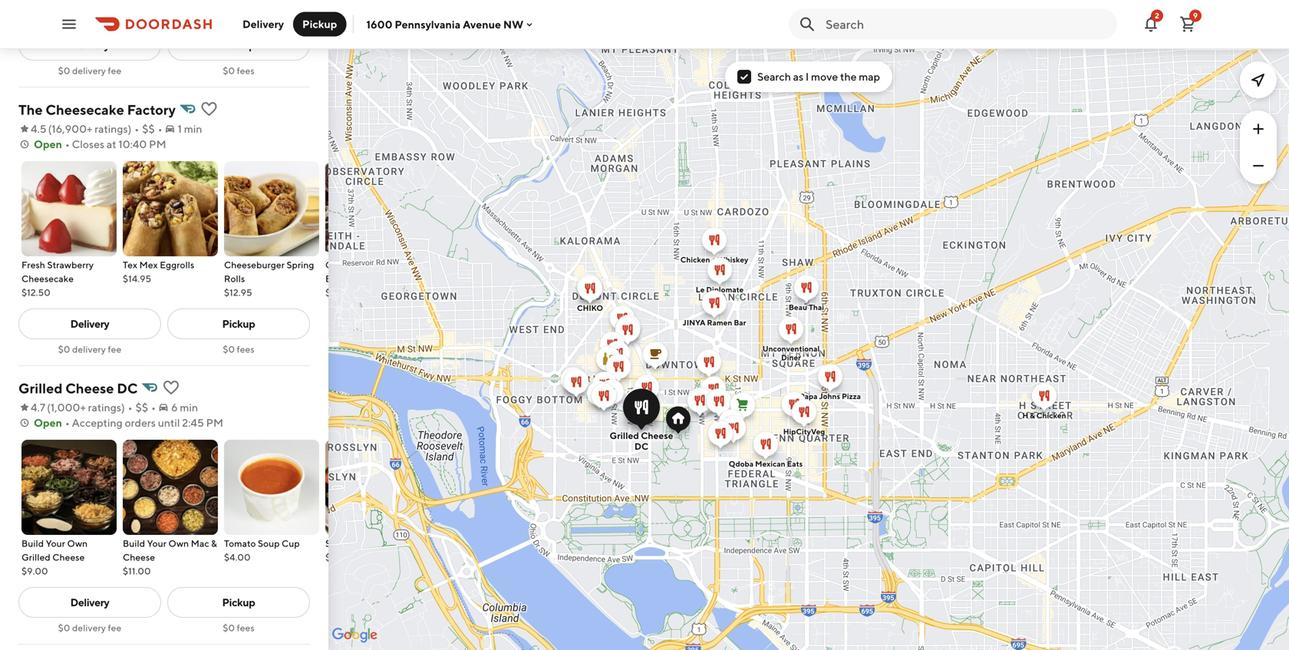 Task type: describe. For each thing, give the bounding box(es) containing it.
min for dc
[[180, 401, 198, 414]]

side salad $3.50
[[325, 538, 370, 563]]

strawberry
[[47, 259, 94, 270]]

factory
[[127, 101, 176, 118]]

$0 delivery fee for cheese
[[58, 623, 121, 633]]

open for the
[[34, 138, 62, 150]]

pennsylvania
[[395, 18, 461, 31]]

$14.95
[[123, 273, 151, 284]]

$12.50
[[21, 287, 51, 298]]

16,900+
[[52, 122, 92, 135]]

orders
[[125, 416, 156, 429]]

Store search: begin typing to search for stores available on DoorDash text field
[[826, 16, 1108, 33]]

10:40
[[118, 138, 147, 150]]

pickup button
[[293, 12, 346, 36]]

oreo®
[[325, 259, 356, 270]]

6 min
[[171, 401, 198, 414]]

delivery for delivery link for cheese
[[70, 596, 109, 609]]

the
[[18, 101, 43, 118]]

avenue
[[463, 18, 501, 31]]

tex mex eggrolls $14.95
[[123, 259, 194, 284]]

grilled inside build your own grilled cheese $9.00
[[21, 552, 51, 563]]

fees for the cheesecake factory
[[237, 344, 255, 355]]

1 delivery link from the top
[[18, 30, 161, 61]]

fresh strawberry cheesecake image
[[21, 161, 117, 256]]

at
[[107, 138, 116, 150]]

until
[[158, 416, 180, 429]]

$0 fees for dc
[[223, 623, 255, 633]]

$0 down open menu icon
[[58, 65, 70, 76]]

• down 1,000+
[[65, 416, 70, 429]]

( 1,000+ ratings )
[[47, 401, 125, 414]]

1600 pennsylvania avenue nw
[[366, 18, 524, 31]]

extreme
[[325, 273, 362, 284]]

1 fee from the top
[[108, 65, 121, 76]]

9 button
[[1173, 9, 1204, 40]]

pickup for first pickup 'link' from the top
[[222, 39, 255, 51]]

1 delivery from the top
[[72, 65, 106, 76]]

1 $0 delivery fee from the top
[[58, 65, 121, 76]]

1
[[178, 122, 182, 135]]

salad
[[346, 538, 370, 549]]

pickup link for grilled cheese dc
[[167, 587, 310, 618]]

search
[[758, 70, 791, 83]]

accepting
[[72, 416, 123, 429]]

• left 1 at left top
[[158, 122, 162, 135]]

ratings for cheese
[[88, 401, 121, 414]]

$0 delivery fee for cheesecake
[[58, 344, 121, 355]]

$$ for factory
[[142, 122, 155, 135]]

1 fees from the top
[[237, 65, 255, 76]]

1600
[[366, 18, 393, 31]]

1 min
[[178, 122, 202, 135]]

nw
[[503, 18, 524, 31]]

min for factory
[[184, 122, 202, 135]]

delivery link for cheesecake
[[18, 309, 161, 339]]

4.7
[[31, 401, 45, 414]]

your for cheese
[[147, 538, 167, 549]]

2:45
[[182, 416, 204, 429]]

$12.95
[[224, 287, 252, 298]]

$0 down $12.95
[[223, 344, 235, 355]]

cheesecake up ( 16,900+ ratings )
[[46, 101, 124, 118]]

delivery for delivery button
[[243, 18, 284, 30]]

delivery button
[[233, 12, 293, 36]]

the cheesecake factory
[[18, 101, 176, 118]]

) for dc
[[121, 401, 125, 414]]

tomato soup cup $4.00
[[224, 538, 300, 563]]

grilled cheese dc
[[18, 380, 138, 396]]

recenter the map image
[[1250, 71, 1268, 89]]

as
[[793, 70, 804, 83]]

4.5
[[31, 122, 47, 135]]

eggrolls
[[160, 259, 194, 270]]

build your own grilled cheese $9.00
[[21, 538, 88, 576]]

oreo® dream extreme cheesecake $11.50
[[325, 259, 416, 298]]

build your own mac & cheese $11.00
[[123, 538, 217, 576]]

cup
[[282, 538, 300, 549]]

$9.00
[[21, 566, 48, 576]]

mex
[[139, 259, 158, 270]]

fee for cheesecake
[[108, 344, 121, 355]]

• down 16,900+
[[65, 138, 70, 150]]

$0 down $4.00
[[223, 623, 235, 633]]

$11.00
[[123, 566, 151, 576]]

map region
[[287, 0, 1290, 650]]

closes
[[72, 138, 104, 150]]

open menu image
[[60, 15, 78, 33]]

open • accepting orders until 2:45 pm
[[34, 416, 223, 429]]

$11.50
[[325, 287, 353, 298]]

2 items, open order cart image
[[1179, 15, 1197, 33]]

cheeseburger spring rolls $12.95
[[224, 259, 314, 298]]

map
[[859, 70, 880, 83]]

delivery link for cheese
[[18, 587, 161, 618]]

soup
[[258, 538, 280, 549]]

• $$ for dc
[[128, 401, 148, 414]]

i
[[806, 70, 809, 83]]

dream
[[358, 259, 386, 270]]

build your own mac & cheese image
[[123, 440, 218, 535]]

( for grilled
[[47, 401, 51, 414]]

open • closes at 10:40 pm
[[34, 138, 166, 150]]

cheese inside build your own grilled cheese $9.00
[[52, 552, 85, 563]]

search as i move the map
[[758, 70, 880, 83]]



Task type: vqa. For each thing, say whether or not it's contained in the screenshot.
Store Search: Begin Typing To Search For Stores Available On Doordash TEXT BOX on the right top of page
yes



Task type: locate. For each thing, give the bounding box(es) containing it.
own for grilled
[[67, 538, 88, 549]]

own left mac
[[169, 538, 189, 549]]

0 vertical spatial ratings
[[95, 122, 128, 135]]

• $$ up orders at the left bottom of the page
[[128, 401, 148, 414]]

ratings up accepting
[[88, 401, 121, 414]]

tex
[[123, 259, 137, 270]]

pizza
[[842, 392, 861, 401], [842, 392, 861, 401]]

1 vertical spatial $0 fees
[[223, 344, 255, 355]]

side
[[325, 538, 344, 549]]

3 pickup link from the top
[[167, 587, 310, 618]]

2 build from the left
[[123, 538, 145, 549]]

own
[[67, 538, 88, 549], [169, 538, 189, 549]]

2 $0 delivery fee from the top
[[58, 344, 121, 355]]

fees down delivery button
[[237, 65, 255, 76]]

min
[[184, 122, 202, 135], [180, 401, 198, 414]]

ramen
[[707, 318, 732, 327], [707, 318, 732, 327]]

your inside build your own mac & cheese $11.00
[[147, 538, 167, 549]]

$4.00
[[224, 552, 251, 563]]

diner
[[782, 353, 801, 362], [782, 353, 801, 362]]

0 vertical spatial min
[[184, 122, 202, 135]]

delivery down build your own grilled cheese $9.00
[[70, 596, 109, 609]]

open for grilled
[[34, 416, 62, 429]]

cheesecake inside oreo® dream extreme cheesecake $11.50
[[363, 273, 416, 284]]

$0 up "grilled cheese dc"
[[58, 344, 70, 355]]

pm right "10:40"
[[149, 138, 166, 150]]

3 fees from the top
[[237, 623, 255, 633]]

2 open from the top
[[34, 416, 62, 429]]

$$
[[142, 122, 155, 135], [136, 401, 148, 414]]

move
[[811, 70, 838, 83]]

pm right 2:45
[[206, 416, 223, 429]]

0 vertical spatial fees
[[237, 65, 255, 76]]

ratings
[[95, 122, 128, 135], [88, 401, 121, 414]]

• up open • accepting orders until 2:45 pm
[[128, 401, 133, 414]]

build up $9.00 at the bottom
[[21, 538, 44, 549]]

& inside build your own mac & cheese $11.00
[[211, 538, 217, 549]]

tomato soup cup image
[[224, 440, 319, 535]]

1 vertical spatial delivery link
[[18, 309, 161, 339]]

powered by google image
[[332, 628, 378, 643]]

) up open • accepting orders until 2:45 pm
[[121, 401, 125, 414]]

delivery link up the cheesecake factory
[[18, 30, 161, 61]]

) up "10:40"
[[128, 122, 132, 135]]

fees for grilled cheese dc
[[237, 623, 255, 633]]

1 build from the left
[[21, 538, 44, 549]]

0 vertical spatial fee
[[108, 65, 121, 76]]

h & chicken
[[1023, 411, 1067, 420], [1023, 411, 1067, 420]]

$$ for dc
[[136, 401, 148, 414]]

1 vertical spatial pm
[[206, 416, 223, 429]]

3 delivery from the top
[[72, 623, 106, 633]]

grilled
[[18, 380, 63, 396], [610, 430, 639, 441], [610, 430, 639, 441], [21, 552, 51, 563]]

pickup for grilled cheese dc pickup 'link'
[[222, 596, 255, 609]]

0 horizontal spatial own
[[67, 538, 88, 549]]

qdoba
[[729, 459, 754, 468], [729, 459, 754, 468]]

0 vertical spatial pm
[[149, 138, 166, 150]]

delivery left pickup button at the top left
[[243, 18, 284, 30]]

1 open from the top
[[34, 138, 62, 150]]

1 horizontal spatial pm
[[206, 416, 223, 429]]

your up $11.00
[[147, 538, 167, 549]]

1 vertical spatial open
[[34, 416, 62, 429]]

$0 delivery fee
[[58, 65, 121, 76], [58, 344, 121, 355], [58, 623, 121, 633]]

delivery down fresh strawberry cheesecake $12.50
[[70, 317, 109, 330]]

chiko
[[577, 304, 603, 312], [577, 304, 603, 312]]

le diplomate
[[696, 285, 744, 294], [696, 285, 744, 294]]

pickup link for the cheesecake factory
[[167, 309, 310, 339]]

delivery for cheesecake
[[72, 344, 106, 355]]

9
[[1194, 11, 1198, 20]]

• up orders at the left bottom of the page
[[151, 401, 156, 414]]

open
[[34, 138, 62, 150], [34, 416, 62, 429]]

1 horizontal spatial build
[[123, 538, 145, 549]]

2 button
[[1142, 9, 1164, 40]]

pickup for pickup button at the top left
[[302, 18, 337, 30]]

• $$ up "10:40"
[[135, 122, 155, 135]]

ratings up at
[[95, 122, 128, 135]]

0 vertical spatial delivery link
[[18, 30, 161, 61]]

1 own from the left
[[67, 538, 88, 549]]

delivery
[[72, 65, 106, 76], [72, 344, 106, 355], [72, 623, 106, 633]]

build for build your own grilled cheese $9.00
[[21, 538, 44, 549]]

your inside build your own grilled cheese $9.00
[[46, 538, 65, 549]]

$0 fees for factory
[[223, 344, 255, 355]]

chicken
[[681, 255, 710, 264], [681, 255, 710, 264], [1037, 411, 1067, 420], [1037, 411, 1067, 420]]

ratings for cheesecake
[[95, 122, 128, 135]]

pickup right delivery button
[[302, 18, 337, 30]]

cheeseburger spring rolls image
[[224, 161, 319, 256]]

chicken + whiskey
[[681, 255, 749, 264], [681, 255, 749, 264]]

zoom out image
[[1250, 157, 1268, 175]]

diplomate
[[706, 285, 744, 294], [706, 285, 744, 294]]

cheesecake up $12.50
[[21, 273, 74, 284]]

build inside build your own grilled cheese $9.00
[[21, 538, 44, 549]]

jinya
[[683, 318, 706, 327], [683, 318, 706, 327]]

build for build your own mac & cheese $11.00
[[123, 538, 145, 549]]

fee
[[108, 65, 121, 76], [108, 344, 121, 355], [108, 623, 121, 633]]

$0 fees down delivery button
[[223, 65, 255, 76]]

cheesecake down dream
[[363, 273, 416, 284]]

cheeseburger
[[224, 259, 285, 270]]

• $$ for factory
[[135, 122, 155, 135]]

$$ down 'factory' at left
[[142, 122, 155, 135]]

build up $11.00
[[123, 538, 145, 549]]

zoom in image
[[1250, 120, 1268, 138]]

1 vertical spatial pickup link
[[167, 309, 310, 339]]

1 vertical spatial delivery
[[72, 344, 106, 355]]

pickup link up click to add this store to your saved list icon
[[167, 30, 310, 61]]

2 vertical spatial delivery
[[72, 623, 106, 633]]

fresh strawberry cheesecake $12.50
[[21, 259, 94, 298]]

tomato
[[224, 538, 256, 549]]

your up $9.00 at the bottom
[[46, 538, 65, 549]]

fee for cheese
[[108, 623, 121, 633]]

pickup link down $4.00
[[167, 587, 310, 618]]

papa
[[800, 392, 818, 401], [800, 392, 818, 401]]

your for $9.00
[[46, 538, 65, 549]]

build inside build your own mac & cheese $11.00
[[123, 538, 145, 549]]

( 16,900+ ratings )
[[48, 122, 132, 135]]

delivery link down fresh strawberry cheesecake $12.50
[[18, 309, 161, 339]]

mexican
[[755, 459, 786, 468], [755, 459, 786, 468]]

2 delivery link from the top
[[18, 309, 161, 339]]

1 vertical spatial fees
[[237, 344, 255, 355]]

2 vertical spatial fee
[[108, 623, 121, 633]]

average rating of 4.7 out of 5 element
[[18, 400, 45, 415]]

2 vertical spatial pickup link
[[167, 587, 310, 618]]

1 vertical spatial fee
[[108, 344, 121, 355]]

fresh
[[21, 259, 45, 270]]

min right 1 at left top
[[184, 122, 202, 135]]

click to add this store to your saved list image
[[200, 100, 218, 118]]

0 vertical spatial $$
[[142, 122, 155, 135]]

beau
[[789, 303, 807, 312], [789, 303, 807, 312]]

delivery for cheese
[[72, 623, 106, 633]]

( right 4.5
[[48, 122, 52, 135]]

beau thai
[[789, 303, 824, 312], [789, 303, 824, 312]]

1 vertical spatial $0 delivery fee
[[58, 344, 121, 355]]

2 pickup link from the top
[[167, 309, 310, 339]]

1 vertical spatial (
[[47, 401, 51, 414]]

0 vertical spatial )
[[128, 122, 132, 135]]

1 horizontal spatial your
[[147, 538, 167, 549]]

2 fees from the top
[[237, 344, 255, 355]]

papa johns pizza
[[800, 392, 861, 401], [800, 392, 861, 401]]

own for mac
[[169, 538, 189, 549]]

2 delivery from the top
[[72, 344, 106, 355]]

cheesecake
[[46, 101, 124, 118], [21, 273, 74, 284], [363, 273, 416, 284]]

1 pickup link from the top
[[167, 30, 310, 61]]

delivery for delivery link associated with cheesecake
[[70, 317, 109, 330]]

min right 6
[[180, 401, 198, 414]]

eats
[[787, 459, 803, 468], [787, 459, 803, 468]]

0 horizontal spatial pm
[[149, 138, 166, 150]]

Search as I move the map checkbox
[[738, 70, 751, 84]]

2 vertical spatial $0 delivery fee
[[58, 623, 121, 633]]

pickup down delivery button
[[222, 39, 255, 51]]

tex mex eggrolls image
[[123, 161, 218, 256]]

1600 pennsylvania avenue nw button
[[366, 18, 536, 31]]

2 $0 fees from the top
[[223, 344, 255, 355]]

2
[[1155, 11, 1160, 20]]

2 vertical spatial delivery link
[[18, 587, 161, 618]]

0 vertical spatial $0 fees
[[223, 65, 255, 76]]

cheese inside build your own mac & cheese $11.00
[[123, 552, 155, 563]]

fees
[[237, 65, 255, 76], [237, 344, 255, 355], [237, 623, 255, 633]]

• $$
[[135, 122, 155, 135], [128, 401, 148, 414]]

delivery
[[243, 18, 284, 30], [70, 39, 109, 51], [70, 317, 109, 330], [70, 596, 109, 609]]

delivery down open menu icon
[[70, 39, 109, 51]]

3 $0 fees from the top
[[223, 623, 255, 633]]

delivery inside button
[[243, 18, 284, 30]]

1 vertical spatial • $$
[[128, 401, 148, 414]]

fees down $12.95
[[237, 344, 255, 355]]

0 horizontal spatial build
[[21, 538, 44, 549]]

2 fee from the top
[[108, 344, 121, 355]]

0 horizontal spatial your
[[46, 538, 65, 549]]

0 vertical spatial pickup link
[[167, 30, 310, 61]]

delivery link down $11.00
[[18, 587, 161, 618]]

cheese
[[65, 380, 114, 396], [641, 430, 674, 441], [641, 430, 674, 441], [52, 552, 85, 563], [123, 552, 155, 563]]

pickup inside button
[[302, 18, 337, 30]]

0 vertical spatial • $$
[[135, 122, 155, 135]]

rolls
[[224, 273, 245, 284]]

build your own grilled cheese image
[[21, 440, 117, 535]]

pm
[[149, 138, 166, 150], [206, 416, 223, 429]]

• up "10:40"
[[135, 122, 139, 135]]

spring
[[287, 259, 314, 270]]

1 vertical spatial ratings
[[88, 401, 121, 414]]

6
[[171, 401, 178, 414]]

the
[[840, 70, 857, 83]]

pickup down $4.00
[[222, 596, 255, 609]]

3 fee from the top
[[108, 623, 121, 633]]

1,000+
[[51, 401, 86, 414]]

notification bell image
[[1142, 15, 1161, 33]]

) for factory
[[128, 122, 132, 135]]

( right 4.7
[[47, 401, 51, 414]]

1 horizontal spatial )
[[128, 122, 132, 135]]

johns
[[819, 392, 841, 401], [819, 392, 841, 401]]

build
[[21, 538, 44, 549], [123, 538, 145, 549]]

pickup down $12.95
[[222, 317, 255, 330]]

own down build your own grilled cheese image at bottom left
[[67, 538, 88, 549]]

mac
[[191, 538, 209, 549]]

( for the
[[48, 122, 52, 135]]

$0 down build your own grilled cheese $9.00
[[58, 623, 70, 633]]

2 own from the left
[[169, 538, 189, 549]]

open down 4.5
[[34, 138, 62, 150]]

delivery for third delivery link from the bottom of the page
[[70, 39, 109, 51]]

1 vertical spatial $$
[[136, 401, 148, 414]]

pickup link down $12.95
[[167, 309, 310, 339]]

pickup
[[302, 18, 337, 30], [222, 39, 255, 51], [222, 317, 255, 330], [222, 596, 255, 609]]

3 delivery link from the top
[[18, 587, 161, 618]]

bar
[[734, 318, 746, 327], [734, 318, 746, 327]]

hipcityveg
[[783, 427, 825, 436], [783, 427, 825, 436]]

click to add this store to your saved list image
[[162, 378, 181, 397]]

2 vertical spatial fees
[[237, 623, 255, 633]]

1 horizontal spatial own
[[169, 538, 189, 549]]

0 vertical spatial (
[[48, 122, 52, 135]]

1 vertical spatial min
[[180, 401, 198, 414]]

$0 fees down $4.00
[[223, 623, 255, 633]]

&
[[1030, 411, 1035, 420], [1030, 411, 1035, 420], [211, 538, 217, 549]]

$0 down delivery button
[[223, 65, 235, 76]]

)
[[128, 122, 132, 135], [121, 401, 125, 414]]

own inside build your own mac & cheese $11.00
[[169, 538, 189, 549]]

1 vertical spatial )
[[121, 401, 125, 414]]

$3.50
[[325, 552, 351, 563]]

1 your from the left
[[46, 538, 65, 549]]

$0
[[58, 65, 70, 76], [223, 65, 235, 76], [58, 344, 70, 355], [223, 344, 235, 355], [58, 623, 70, 633], [223, 623, 235, 633]]

$$ up orders at the left bottom of the page
[[136, 401, 148, 414]]

3 $0 delivery fee from the top
[[58, 623, 121, 633]]

pickup for pickup 'link' associated with the cheesecake factory
[[222, 317, 255, 330]]

open down 4.7
[[34, 416, 62, 429]]

1 $0 fees from the top
[[223, 65, 255, 76]]

0 vertical spatial $0 delivery fee
[[58, 65, 121, 76]]

0 vertical spatial open
[[34, 138, 62, 150]]

unconventional
[[763, 344, 820, 353], [763, 344, 820, 353]]

0 horizontal spatial )
[[121, 401, 125, 414]]

cheesecake inside fresh strawberry cheesecake $12.50
[[21, 273, 74, 284]]

2 vertical spatial $0 fees
[[223, 623, 255, 633]]

0 vertical spatial delivery
[[72, 65, 106, 76]]

average rating of 4.5 out of 5 element
[[18, 121, 47, 137]]

dc
[[117, 380, 138, 396], [635, 441, 649, 452], [635, 441, 649, 452]]

pickup link
[[167, 30, 310, 61], [167, 309, 310, 339], [167, 587, 310, 618]]

$0 fees down $12.95
[[223, 344, 255, 355]]

own inside build your own grilled cheese $9.00
[[67, 538, 88, 549]]

2 your from the left
[[147, 538, 167, 549]]

fees down $4.00
[[237, 623, 255, 633]]



